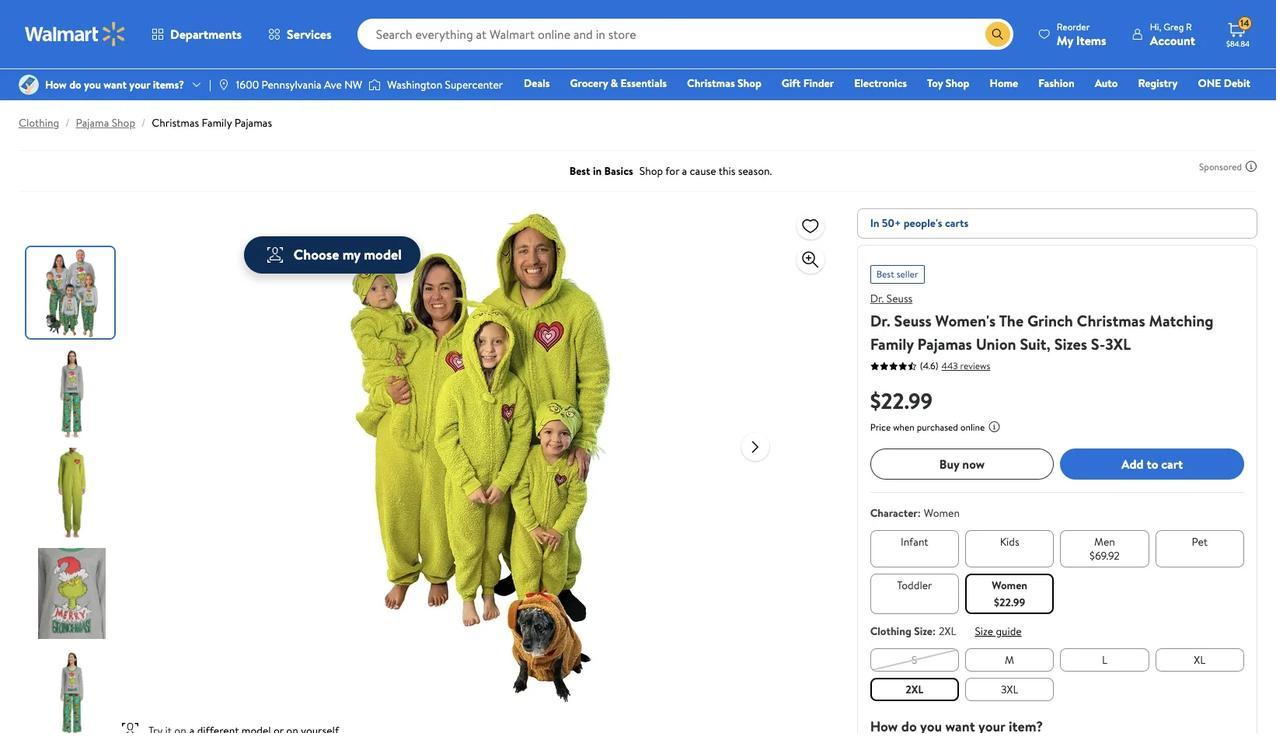 Task type: locate. For each thing, give the bounding box(es) containing it.
women inside character list
[[992, 578, 1028, 593]]

2 horizontal spatial christmas
[[1077, 310, 1146, 331]]

$22.99 up guide
[[994, 595, 1026, 610]]

christmas up s- at top
[[1077, 310, 1146, 331]]

 image
[[19, 75, 39, 95], [218, 79, 230, 91]]

1 horizontal spatial shop
[[738, 75, 762, 91]]

&
[[611, 75, 618, 91]]

size left guide
[[975, 623, 994, 639]]

m button
[[965, 648, 1054, 672]]

electronics
[[854, 75, 907, 91]]

0 horizontal spatial shop
[[112, 115, 135, 131]]

in
[[870, 215, 880, 231]]

seller
[[897, 267, 918, 281]]

3xl
[[1106, 333, 1131, 354], [1001, 682, 1019, 697]]

2xl down s button
[[906, 682, 924, 697]]

legal information image
[[988, 421, 1001, 433]]

dr. down best on the right top
[[870, 291, 884, 306]]

family
[[202, 115, 232, 131], [870, 333, 914, 354]]

dr. down dr. seuss link
[[870, 310, 891, 331]]

0 horizontal spatial $22.99
[[870, 386, 933, 416]]

0 horizontal spatial /
[[66, 115, 70, 131]]

3xl down m
[[1001, 682, 1019, 697]]

1 horizontal spatial 3xl
[[1106, 333, 1131, 354]]

1 horizontal spatial /
[[142, 115, 146, 131]]

seuss down best seller
[[887, 291, 913, 306]]

2 horizontal spatial shop
[[946, 75, 970, 91]]

/ left pajama
[[66, 115, 70, 131]]

1 horizontal spatial :
[[933, 623, 936, 639]]

fashion
[[1039, 75, 1075, 91]]

cart
[[1162, 455, 1183, 472]]

size guide
[[975, 623, 1022, 639]]

0 vertical spatial dr.
[[870, 291, 884, 306]]

clothing size list
[[867, 645, 1248, 704]]

pet
[[1192, 534, 1208, 550]]

1 vertical spatial pajamas
[[918, 333, 972, 354]]

0 horizontal spatial 3xl
[[1001, 682, 1019, 697]]

2 dr. from the top
[[870, 310, 891, 331]]

now
[[963, 455, 985, 472]]

add to cart
[[1122, 455, 1183, 472]]

finder
[[804, 75, 834, 91]]

1 vertical spatial 3xl
[[1001, 682, 1019, 697]]

0 vertical spatial $22.99
[[870, 386, 933, 416]]

2 vertical spatial christmas
[[1077, 310, 1146, 331]]

matching
[[1149, 310, 1214, 331]]

family down dr. seuss link
[[870, 333, 914, 354]]

1 vertical spatial clothing
[[870, 623, 912, 639]]

model
[[364, 245, 402, 264]]

0 vertical spatial seuss
[[887, 291, 913, 306]]

toy shop link
[[920, 75, 977, 92]]

1 vertical spatial $22.99
[[994, 595, 1026, 610]]

women down kids button
[[992, 578, 1028, 593]]

1600 pennsylvania ave nw
[[236, 77, 362, 92]]

search icon image
[[992, 28, 1004, 40]]

xl button
[[1156, 648, 1245, 672]]

0 vertical spatial family
[[202, 115, 232, 131]]

2xl up s button
[[939, 623, 956, 639]]

add to favorites list, dr. seuss women's the grinch christmas matching family pajamas union suit, sizes s-3xl image
[[801, 216, 820, 235]]

shop
[[738, 75, 762, 91], [946, 75, 970, 91], [112, 115, 135, 131]]

1 horizontal spatial family
[[870, 333, 914, 354]]

clothing / pajama shop / christmas family pajamas
[[19, 115, 272, 131]]

1 horizontal spatial pajamas
[[918, 333, 972, 354]]

size up s button
[[914, 623, 933, 639]]

christmas down the walmart site-wide 'search box'
[[687, 75, 735, 91]]

0 vertical spatial christmas
[[687, 75, 735, 91]]

to
[[1147, 455, 1159, 472]]

christmas shop link
[[680, 75, 769, 92]]

0 horizontal spatial christmas
[[152, 115, 199, 131]]

my
[[343, 245, 361, 264]]

women
[[924, 505, 960, 521], [992, 578, 1028, 593]]

:
[[918, 505, 921, 521], [933, 623, 936, 639]]

gift
[[782, 75, 801, 91]]

1 vertical spatial christmas
[[152, 115, 199, 131]]

0 vertical spatial 3xl
[[1106, 333, 1131, 354]]

3xl inside dr. seuss dr. seuss women's the grinch christmas matching family pajamas union suit, sizes s-3xl
[[1106, 333, 1131, 354]]

/ right pajama shop link
[[142, 115, 146, 131]]

family down |
[[202, 115, 232, 131]]

shop left gift
[[738, 75, 762, 91]]

clothing down how
[[19, 115, 59, 131]]

one
[[1198, 75, 1222, 91]]

hi,
[[1150, 20, 1162, 33]]

character : women
[[870, 505, 960, 521]]

$22.99
[[870, 386, 933, 416], [994, 595, 1026, 610]]

choose my model
[[294, 245, 402, 264]]

walmart image
[[25, 22, 126, 47]]

(4.6) 443 reviews
[[920, 359, 991, 372]]

: up s button
[[933, 623, 936, 639]]

/
[[66, 115, 70, 131], [142, 115, 146, 131]]

christmas down items?
[[152, 115, 199, 131]]

sizes
[[1055, 333, 1088, 354]]

1 vertical spatial dr.
[[870, 310, 891, 331]]

pennsylvania
[[262, 77, 321, 92]]

1 horizontal spatial $22.99
[[994, 595, 1026, 610]]

dr. seuss women's the grinch christmas matching family pajamas union suit, sizes s-3xl - image 2 of 8 image
[[26, 347, 117, 438]]

1 vertical spatial 2xl
[[906, 682, 924, 697]]

 image left how
[[19, 75, 39, 95]]

1 horizontal spatial size
[[975, 623, 994, 639]]

0 horizontal spatial size
[[914, 623, 933, 639]]

infant button
[[870, 530, 959, 567]]

1 horizontal spatial 2xl
[[939, 623, 956, 639]]

1 dr. from the top
[[870, 291, 884, 306]]

christmas shop
[[687, 75, 762, 91]]

seuss
[[887, 291, 913, 306], [894, 310, 932, 331]]

: up infant
[[918, 505, 921, 521]]

home
[[990, 75, 1019, 91]]

3xl right sizes
[[1106, 333, 1131, 354]]

0 horizontal spatial women
[[924, 505, 960, 521]]

2 size from the left
[[975, 623, 994, 639]]

0 vertical spatial clothing
[[19, 115, 59, 131]]

ad disclaimer and feedback for skylinedisplayad image
[[1245, 160, 1258, 173]]

suit,
[[1020, 333, 1051, 354]]

 image for 1600
[[218, 79, 230, 91]]

online
[[961, 421, 985, 434]]

shop right pajama
[[112, 115, 135, 131]]

$22.99 up when
[[870, 386, 933, 416]]

l button
[[1061, 648, 1149, 672]]

clothing link
[[19, 115, 59, 131]]

 image
[[369, 77, 381, 93]]

essentials
[[621, 75, 667, 91]]

0 vertical spatial :
[[918, 505, 921, 521]]

dr. seuss women's the grinch christmas matching family pajamas union suit, sizes s-3xl - image 4 of 8 image
[[26, 548, 117, 639]]

christmas
[[687, 75, 735, 91], [152, 115, 199, 131], [1077, 310, 1146, 331]]

2 / from the left
[[142, 115, 146, 131]]

Search search field
[[357, 19, 1014, 50]]

 image right |
[[218, 79, 230, 91]]

people's
[[904, 215, 943, 231]]

items
[[1077, 31, 1107, 49]]

fashion link
[[1032, 75, 1082, 92]]

1 horizontal spatial  image
[[218, 79, 230, 91]]

$84.84
[[1227, 38, 1250, 49]]

seuss down dr. seuss link
[[894, 310, 932, 331]]

xl
[[1194, 652, 1206, 668]]

r
[[1186, 20, 1192, 33]]

christmas family pajamas link
[[152, 115, 272, 131]]

washington supercenter
[[387, 77, 503, 92]]

3xl inside button
[[1001, 682, 1019, 697]]

1 horizontal spatial clothing
[[870, 623, 912, 639]]

one debit walmart+
[[1198, 75, 1251, 113]]

kids button
[[965, 530, 1054, 567]]

home link
[[983, 75, 1026, 92]]

0 horizontal spatial 2xl
[[906, 682, 924, 697]]

0 vertical spatial pajamas
[[234, 115, 272, 131]]

supercenter
[[445, 77, 503, 92]]

dr. seuss dr. seuss women's the grinch christmas matching family pajamas union suit, sizes s-3xl
[[870, 291, 1214, 354]]

1 vertical spatial women
[[992, 578, 1028, 593]]

washington
[[387, 77, 442, 92]]

1 vertical spatial :
[[933, 623, 936, 639]]

0 horizontal spatial clothing
[[19, 115, 59, 131]]

shop right toy
[[946, 75, 970, 91]]

dr. seuss women's the grinch christmas matching family pajamas union suit, sizes s-3xl - image 1 of 8 image
[[26, 247, 117, 338]]

shop inside 'link'
[[946, 75, 970, 91]]

clothing up s button
[[870, 623, 912, 639]]

2xl
[[939, 623, 956, 639], [906, 682, 924, 697]]

toy
[[927, 75, 943, 91]]

pajamas up 443
[[918, 333, 972, 354]]

toddler button
[[870, 574, 959, 614]]

pajamas down '1600'
[[234, 115, 272, 131]]

zoom image modal image
[[801, 250, 820, 269]]

443
[[942, 359, 958, 372]]

0 vertical spatial women
[[924, 505, 960, 521]]

1 horizontal spatial women
[[992, 578, 1028, 593]]

departments button
[[138, 16, 255, 53]]

 image for how
[[19, 75, 39, 95]]

50+
[[882, 215, 901, 231]]

add to cart button
[[1061, 449, 1245, 480]]

1 vertical spatial family
[[870, 333, 914, 354]]

clothing
[[19, 115, 59, 131], [870, 623, 912, 639]]

|
[[209, 77, 211, 92]]

one debit link
[[1191, 75, 1258, 92]]

women up infant
[[924, 505, 960, 521]]

pet button
[[1156, 530, 1245, 567]]

0 horizontal spatial pajamas
[[234, 115, 272, 131]]

choose my model button
[[244, 236, 420, 274]]

shop for toy shop
[[946, 75, 970, 91]]

reorder my items
[[1057, 20, 1107, 49]]

0 horizontal spatial  image
[[19, 75, 39, 95]]



Task type: describe. For each thing, give the bounding box(es) containing it.
character list
[[867, 527, 1248, 617]]

s
[[912, 652, 918, 668]]

grocery & essentials link
[[563, 75, 674, 92]]

when
[[893, 421, 915, 434]]

price when purchased online
[[870, 421, 985, 434]]

0 vertical spatial 2xl
[[939, 623, 956, 639]]

buy now
[[940, 455, 985, 472]]

0 horizontal spatial family
[[202, 115, 232, 131]]

1 / from the left
[[66, 115, 70, 131]]

registry link
[[1131, 75, 1185, 92]]

size guide button
[[975, 623, 1022, 639]]

toy shop
[[927, 75, 970, 91]]

clothing for clothing size : 2xl
[[870, 623, 912, 639]]

shop for christmas shop
[[738, 75, 762, 91]]

clothing for clothing / pajama shop / christmas family pajamas
[[19, 115, 59, 131]]

(4.6)
[[920, 359, 939, 372]]

dr. seuss women's the grinch christmas matching family pajamas union suit, sizes s-3xl image
[[232, 208, 729, 706]]

account
[[1150, 31, 1196, 49]]

you
[[84, 77, 101, 92]]

$69.92
[[1090, 548, 1120, 564]]

my
[[1057, 31, 1074, 49]]

do
[[69, 77, 81, 92]]

3xl button
[[965, 678, 1054, 701]]

your
[[129, 77, 150, 92]]

add
[[1122, 455, 1144, 472]]

registry
[[1138, 75, 1178, 91]]

price
[[870, 421, 891, 434]]

pajama
[[76, 115, 109, 131]]

ave
[[324, 77, 342, 92]]

kids
[[1000, 534, 1020, 550]]

departments
[[170, 26, 242, 43]]

2xl inside 2xl button
[[906, 682, 924, 697]]

dr. seuss women's the grinch christmas matching family pajamas union suit, sizes s-3xl - image 3 of 8 image
[[26, 448, 117, 539]]

electronics link
[[847, 75, 914, 92]]

14
[[1241, 16, 1250, 30]]

character
[[870, 505, 918, 521]]

1 vertical spatial seuss
[[894, 310, 932, 331]]

pajamas inside dr. seuss dr. seuss women's the grinch christmas matching family pajamas union suit, sizes s-3xl
[[918, 333, 972, 354]]

toddler
[[897, 578, 932, 593]]

best seller
[[877, 267, 918, 281]]

hi, greg r account
[[1150, 20, 1196, 49]]

walmart+ link
[[1197, 96, 1258, 113]]

how
[[45, 77, 67, 92]]

pajama shop link
[[76, 115, 135, 131]]

2xl button
[[870, 678, 959, 701]]

in 50+ people's carts
[[870, 215, 969, 231]]

m
[[1005, 652, 1015, 668]]

debit
[[1224, 75, 1251, 91]]

services
[[287, 26, 332, 43]]

0 horizontal spatial :
[[918, 505, 921, 521]]

want
[[104, 77, 127, 92]]

union
[[976, 333, 1016, 354]]

buy
[[940, 455, 960, 472]]

gift finder
[[782, 75, 834, 91]]

Walmart Site-Wide search field
[[357, 19, 1014, 50]]

grinch
[[1028, 310, 1073, 331]]

1600
[[236, 77, 259, 92]]

1 horizontal spatial christmas
[[687, 75, 735, 91]]

family inside dr. seuss dr. seuss women's the grinch christmas matching family pajamas union suit, sizes s-3xl
[[870, 333, 914, 354]]

women's
[[936, 310, 996, 331]]

gift finder link
[[775, 75, 841, 92]]

dr. seuss link
[[870, 291, 913, 306]]

dr. seuss women's the grinch christmas matching family pajamas union suit, sizes s-3xl - image 5 of 8 image
[[26, 648, 117, 733]]

services button
[[255, 16, 345, 53]]

auto
[[1095, 75, 1118, 91]]

deals link
[[517, 75, 557, 92]]

grocery & essentials
[[570, 75, 667, 91]]

christmas inside dr. seuss dr. seuss women's the grinch christmas matching family pajamas union suit, sizes s-3xl
[[1077, 310, 1146, 331]]

how do you want your items?
[[45, 77, 184, 92]]

walmart+
[[1204, 97, 1251, 113]]

$22.99 inside women $22.99
[[994, 595, 1026, 610]]

s button
[[870, 648, 959, 672]]

buy now button
[[870, 449, 1054, 480]]

clothing size : 2xl
[[870, 623, 956, 639]]

men $69.92
[[1090, 534, 1120, 564]]

nw
[[345, 77, 362, 92]]

best
[[877, 267, 895, 281]]

s-
[[1091, 333, 1106, 354]]

purchased
[[917, 421, 958, 434]]

next media item image
[[746, 437, 765, 456]]

grocery
[[570, 75, 608, 91]]

guide
[[996, 623, 1022, 639]]

items?
[[153, 77, 184, 92]]

auto link
[[1088, 75, 1125, 92]]

deals
[[524, 75, 550, 91]]

1 size from the left
[[914, 623, 933, 639]]

women $22.99
[[992, 578, 1028, 610]]

l
[[1102, 652, 1108, 668]]



Task type: vqa. For each thing, say whether or not it's contained in the screenshot.
the left 3XL
yes



